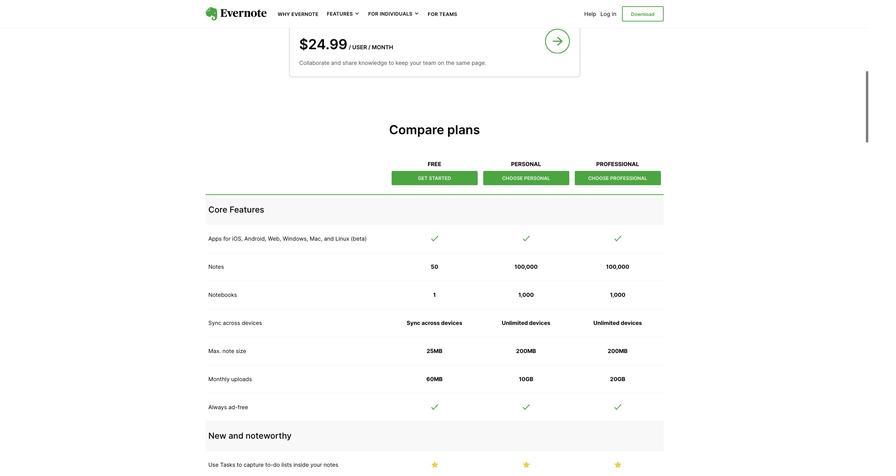 Task type: describe. For each thing, give the bounding box(es) containing it.
log in link
[[601, 10, 617, 17]]

month
[[372, 44, 393, 51]]

1 sync across devices from the left
[[208, 320, 262, 327]]

compare
[[389, 122, 444, 137]]

apps for ios, android, web, windows, mac, and linux (beta)
[[208, 235, 367, 242]]

1 vertical spatial to
[[237, 462, 242, 469]]

1 / from the left
[[349, 44, 351, 51]]

20gb
[[610, 376, 626, 383]]

core
[[208, 205, 228, 215]]

why evernote link
[[278, 10, 319, 17]]

max.
[[208, 348, 221, 355]]

new and noteworthy
[[208, 431, 292, 441]]

24.99
[[308, 36, 348, 53]]

noteworthy
[[246, 431, 292, 441]]

free
[[428, 161, 442, 168]]

inside
[[294, 462, 309, 469]]

share
[[343, 59, 357, 66]]

log in
[[601, 10, 617, 17]]

started
[[429, 175, 451, 181]]

get
[[418, 175, 428, 181]]

tasks
[[220, 462, 235, 469]]

for for for individuals
[[368, 11, 379, 17]]

1 vertical spatial and
[[324, 235, 334, 242]]

3 devices from the left
[[529, 320, 551, 327]]

0 vertical spatial your
[[410, 59, 422, 66]]

ios,
[[232, 235, 243, 242]]

page.
[[472, 59, 487, 66]]

note
[[223, 348, 234, 355]]

(beta)
[[351, 235, 367, 242]]

features inside button
[[327, 11, 353, 17]]

2 unlimited devices from the left
[[594, 320, 642, 327]]

in
[[612, 10, 617, 17]]

notes
[[208, 263, 224, 270]]

help link
[[585, 10, 597, 17]]

to-
[[265, 462, 273, 469]]

choose personal link
[[483, 171, 569, 185]]

$
[[299, 36, 308, 53]]

1 sync from the left
[[208, 320, 221, 327]]

1 vertical spatial personal
[[524, 175, 550, 181]]

knowledge
[[359, 59, 387, 66]]

1 across from the left
[[223, 320, 240, 327]]

notes
[[324, 462, 338, 469]]

why evernote
[[278, 11, 319, 17]]

team
[[423, 59, 436, 66]]

choose personal
[[502, 175, 550, 181]]

evernote logo image
[[206, 7, 267, 21]]

use tasks to capture to-do lists inside your notes
[[208, 462, 338, 469]]

why
[[278, 11, 290, 17]]

same
[[456, 59, 470, 66]]

10gb
[[519, 376, 534, 383]]

free
[[238, 404, 248, 411]]

android,
[[244, 235, 267, 242]]

1 200mb from the left
[[516, 348, 536, 355]]

monthly
[[208, 376, 230, 383]]

max. note size
[[208, 348, 246, 355]]

capture
[[244, 462, 264, 469]]

1 vertical spatial professional
[[610, 175, 648, 181]]

for teams
[[428, 11, 458, 17]]

2 1,000 from the left
[[610, 291, 626, 298]]

do
[[273, 462, 280, 469]]

2 across from the left
[[422, 320, 440, 327]]

for individuals
[[368, 11, 413, 17]]

2 sync from the left
[[407, 320, 421, 327]]

teams for for teams
[[440, 11, 458, 17]]

2 sync across devices from the left
[[407, 320, 463, 327]]

uploads
[[231, 376, 252, 383]]

the
[[446, 59, 455, 66]]

for for for teams
[[428, 11, 438, 17]]

1 unlimited from the left
[[502, 320, 528, 327]]

download
[[631, 11, 655, 17]]

0 horizontal spatial your
[[311, 462, 322, 469]]

always
[[208, 404, 227, 411]]



Task type: locate. For each thing, give the bounding box(es) containing it.
your
[[410, 59, 422, 66], [311, 462, 322, 469]]

collaborate and share knowledge to keep your team on the same page.
[[299, 59, 487, 66]]

to
[[389, 59, 394, 66], [237, 462, 242, 469]]

across down '1'
[[422, 320, 440, 327]]

200mb up '10gb'
[[516, 348, 536, 355]]

0 vertical spatial teams
[[440, 11, 458, 17]]

and
[[331, 59, 341, 66], [324, 235, 334, 242], [229, 431, 244, 441]]

and for share
[[331, 59, 341, 66]]

1 horizontal spatial unlimited
[[594, 320, 620, 327]]

0 horizontal spatial choose
[[502, 175, 523, 181]]

1 choose from the left
[[502, 175, 523, 181]]

evernote
[[292, 11, 319, 17], [299, 19, 343, 29]]

and right the mac,
[[324, 235, 334, 242]]

and for noteworthy
[[229, 431, 244, 441]]

1 vertical spatial features
[[230, 205, 264, 215]]

always ad-free
[[208, 404, 248, 411]]

0 horizontal spatial sync
[[208, 320, 221, 327]]

1 devices from the left
[[242, 320, 262, 327]]

sync across devices down '1'
[[407, 320, 463, 327]]

1 horizontal spatial for
[[428, 11, 438, 17]]

your right keep
[[410, 59, 422, 66]]

60mb
[[427, 376, 443, 383]]

notebooks
[[208, 291, 237, 298]]

1 horizontal spatial sync
[[407, 320, 421, 327]]

0 horizontal spatial across
[[223, 320, 240, 327]]

evernote inside the why evernote link
[[292, 11, 319, 17]]

your left notes
[[311, 462, 322, 469]]

keep
[[396, 59, 408, 66]]

mac,
[[310, 235, 323, 242]]

25mb
[[427, 348, 443, 355]]

size
[[236, 348, 246, 355]]

1,000
[[519, 291, 534, 298], [610, 291, 626, 298]]

/ right user
[[369, 44, 371, 51]]

evernote right why
[[292, 11, 319, 17]]

sync
[[208, 320, 221, 327], [407, 320, 421, 327]]

features
[[327, 11, 353, 17], [230, 205, 264, 215]]

teams for evernote teams
[[346, 19, 375, 29]]

compare plans
[[389, 122, 480, 137]]

0 vertical spatial to
[[389, 59, 394, 66]]

sync across devices up size
[[208, 320, 262, 327]]

collaborate
[[299, 59, 330, 66]]

features button
[[327, 10, 360, 17]]

get started
[[418, 175, 451, 181]]

1 1,000 from the left
[[519, 291, 534, 298]]

choose professional link
[[575, 171, 661, 185]]

1 horizontal spatial 100,000
[[606, 263, 630, 270]]

0 horizontal spatial teams
[[346, 19, 375, 29]]

1 horizontal spatial your
[[410, 59, 422, 66]]

for
[[368, 11, 379, 17], [428, 11, 438, 17]]

monthly uploads
[[208, 376, 252, 383]]

2 vertical spatial and
[[229, 431, 244, 441]]

1
[[433, 291, 436, 298]]

0 vertical spatial and
[[331, 59, 341, 66]]

2 unlimited from the left
[[594, 320, 620, 327]]

1 vertical spatial your
[[311, 462, 322, 469]]

0 horizontal spatial 200mb
[[516, 348, 536, 355]]

50
[[431, 263, 438, 270]]

for teams link
[[428, 10, 458, 17]]

download link
[[622, 6, 664, 22]]

use
[[208, 462, 219, 469]]

and left the share
[[331, 59, 341, 66]]

1 horizontal spatial unlimited devices
[[594, 320, 642, 327]]

across
[[223, 320, 240, 327], [422, 320, 440, 327]]

$ 24.99 / user / month
[[299, 36, 393, 53]]

across up note
[[223, 320, 240, 327]]

and right new
[[229, 431, 244, 441]]

0 horizontal spatial to
[[237, 462, 242, 469]]

200mb
[[516, 348, 536, 355], [608, 348, 628, 355]]

devices
[[242, 320, 262, 327], [441, 320, 463, 327], [529, 320, 551, 327], [621, 320, 642, 327]]

0 horizontal spatial unlimited
[[502, 320, 528, 327]]

web,
[[268, 235, 281, 242]]

to left keep
[[389, 59, 394, 66]]

lists
[[282, 462, 292, 469]]

2 200mb from the left
[[608, 348, 628, 355]]

windows,
[[283, 235, 308, 242]]

plans
[[448, 122, 480, 137]]

0 horizontal spatial 100,000
[[515, 263, 538, 270]]

core features
[[208, 205, 264, 215]]

choose professional
[[588, 175, 648, 181]]

1 horizontal spatial choose
[[588, 175, 609, 181]]

teams
[[440, 11, 458, 17], [346, 19, 375, 29]]

choose for personal
[[502, 175, 523, 181]]

user
[[352, 44, 367, 51]]

ad-
[[229, 404, 238, 411]]

0 vertical spatial personal
[[511, 161, 541, 168]]

1 horizontal spatial features
[[327, 11, 353, 17]]

2 / from the left
[[369, 44, 371, 51]]

1 horizontal spatial sync across devices
[[407, 320, 463, 327]]

to right tasks
[[237, 462, 242, 469]]

get started link
[[392, 171, 478, 185]]

evernote up the 24.99
[[299, 19, 343, 29]]

1 horizontal spatial across
[[422, 320, 440, 327]]

apps
[[208, 235, 222, 242]]

professional
[[597, 161, 639, 168], [610, 175, 648, 181]]

/ left user
[[349, 44, 351, 51]]

choose for professional
[[588, 175, 609, 181]]

0 vertical spatial evernote
[[292, 11, 319, 17]]

1 horizontal spatial teams
[[440, 11, 458, 17]]

linux
[[336, 235, 349, 242]]

features right core
[[230, 205, 264, 215]]

2 100,000 from the left
[[606, 263, 630, 270]]

1 horizontal spatial /
[[369, 44, 371, 51]]

0 horizontal spatial /
[[349, 44, 351, 51]]

0 horizontal spatial unlimited devices
[[502, 320, 551, 327]]

evernote teams
[[299, 19, 375, 29]]

1 unlimited devices from the left
[[502, 320, 551, 327]]

200mb up "20gb"
[[608, 348, 628, 355]]

1 100,000 from the left
[[515, 263, 538, 270]]

0 vertical spatial features
[[327, 11, 353, 17]]

for
[[223, 235, 231, 242]]

1 horizontal spatial to
[[389, 59, 394, 66]]

for inside button
[[368, 11, 379, 17]]

/
[[349, 44, 351, 51], [369, 44, 371, 51]]

unlimited devices
[[502, 320, 551, 327], [594, 320, 642, 327]]

4 devices from the left
[[621, 320, 642, 327]]

2 choose from the left
[[588, 175, 609, 181]]

unlimited
[[502, 320, 528, 327], [594, 320, 620, 327]]

personal
[[511, 161, 541, 168], [524, 175, 550, 181]]

individuals
[[380, 11, 413, 17]]

on
[[438, 59, 445, 66]]

log
[[601, 10, 611, 17]]

new
[[208, 431, 226, 441]]

1 horizontal spatial 1,000
[[610, 291, 626, 298]]

features up evernote teams
[[327, 11, 353, 17]]

0 horizontal spatial for
[[368, 11, 379, 17]]

0 vertical spatial professional
[[597, 161, 639, 168]]

0 horizontal spatial sync across devices
[[208, 320, 262, 327]]

0 horizontal spatial 1,000
[[519, 291, 534, 298]]

100,000
[[515, 263, 538, 270], [606, 263, 630, 270]]

1 vertical spatial evernote
[[299, 19, 343, 29]]

1 horizontal spatial 200mb
[[608, 348, 628, 355]]

1 vertical spatial teams
[[346, 19, 375, 29]]

help
[[585, 10, 597, 17]]

for individuals button
[[368, 10, 420, 17]]

0 horizontal spatial features
[[230, 205, 264, 215]]

choose
[[502, 175, 523, 181], [588, 175, 609, 181]]

2 devices from the left
[[441, 320, 463, 327]]



Task type: vqa. For each thing, say whether or not it's contained in the screenshot.
the 24.99
yes



